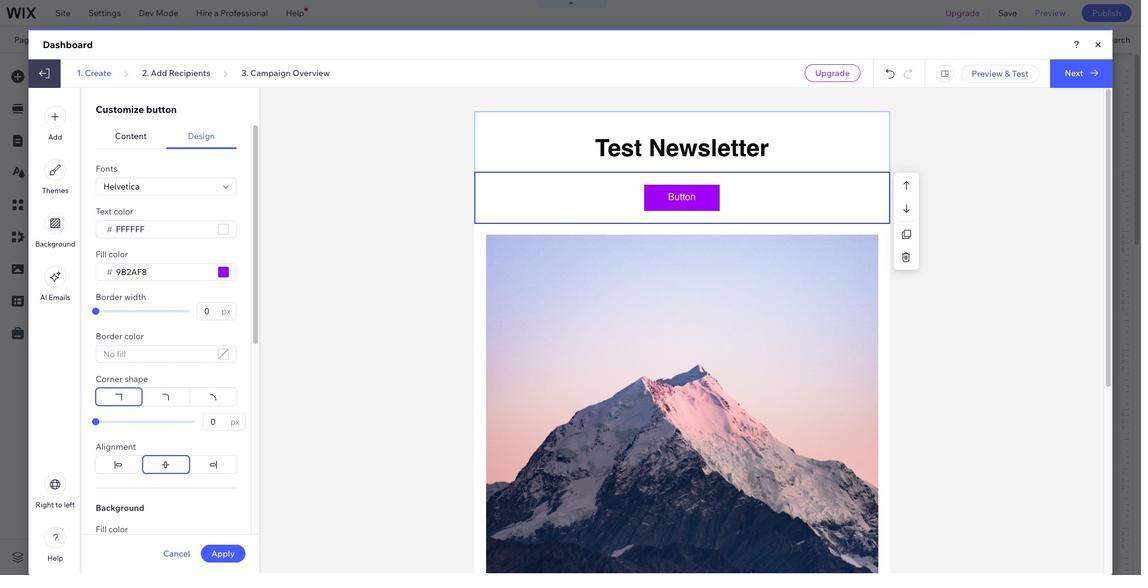 Task type: describe. For each thing, give the bounding box(es) containing it.
100%
[[992, 34, 1013, 45]]

hire
[[196, 8, 212, 18]]

a
[[214, 8, 219, 18]]

search button
[[1079, 27, 1142, 53]]

mode
[[156, 8, 178, 18]]

dev
[[139, 8, 154, 18]]

dev mode
[[139, 8, 178, 18]]

?
[[1036, 83, 1040, 92]]

publish
[[1093, 8, 1122, 18]]

preview button
[[1027, 0, 1075, 26]]

site
[[374, 34, 388, 45]]

search results
[[45, 34, 118, 45]]

? button
[[1036, 83, 1040, 92]]

site
[[55, 8, 71, 18]]

publish button
[[1082, 4, 1132, 22]]

professional
[[221, 8, 268, 18]]

search
[[1104, 34, 1131, 45]]

search
[[45, 34, 79, 45]]



Task type: vqa. For each thing, say whether or not it's contained in the screenshot.
the topmost It's
no



Task type: locate. For each thing, give the bounding box(es) containing it.
upgrade
[[946, 8, 980, 18]]

preview
[[1036, 8, 1066, 18]]

your
[[428, 34, 446, 45]]

https://jamespeterson1902.wixsite.com/my-site connect your domain
[[205, 34, 478, 45]]

domain
[[448, 34, 478, 45]]

help
[[286, 8, 304, 18]]

settings
[[89, 8, 121, 18]]

https://jamespeterson1902.wixsite.com/my-
[[205, 34, 374, 45]]

results
[[81, 34, 118, 45]]

tools
[[1047, 34, 1068, 45]]

hire a professional
[[196, 8, 268, 18]]

save
[[999, 8, 1018, 18]]

tools button
[[1022, 27, 1078, 53]]

100% button
[[973, 27, 1022, 53]]

save button
[[990, 0, 1027, 26]]

connect
[[393, 34, 427, 45]]



